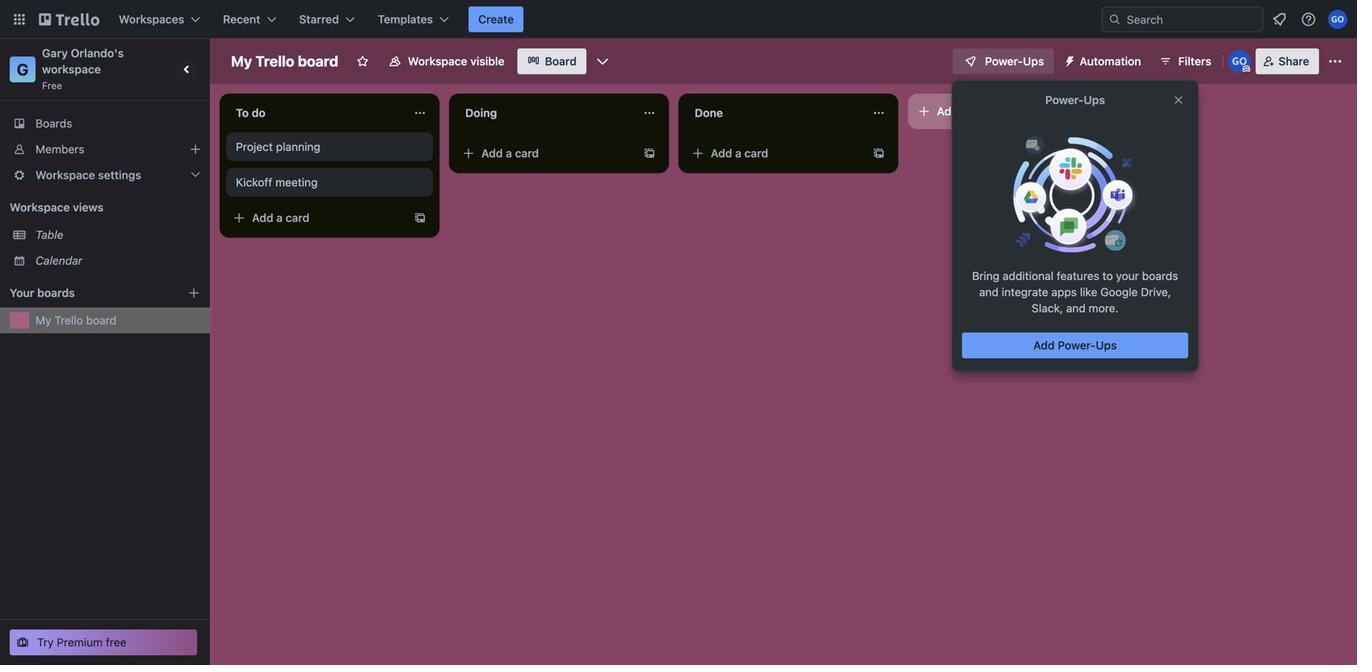 Task type: locate. For each thing, give the bounding box(es) containing it.
ups
[[1023, 55, 1045, 68], [1084, 93, 1106, 107], [1096, 339, 1117, 352]]

1 vertical spatial create from template… image
[[414, 212, 427, 225]]

ups left sm image
[[1023, 55, 1045, 68]]

doing
[[465, 106, 497, 120]]

open information menu image
[[1301, 11, 1317, 27]]

no enabled plugins icon image
[[1009, 136, 1142, 255]]

close popover image
[[1173, 94, 1186, 107]]

board down your boards with 1 items element in the top left of the page
[[86, 314, 116, 327]]

1 horizontal spatial trello
[[256, 53, 294, 70]]

add power-ups button
[[962, 333, 1189, 359]]

add down kickoff
[[252, 211, 274, 225]]

my down the recent
[[231, 53, 252, 70]]

add down slack,
[[1034, 339, 1055, 352]]

share button
[[1256, 48, 1320, 74]]

0 vertical spatial my
[[231, 53, 252, 70]]

add down done
[[711, 147, 733, 160]]

0 vertical spatial power-
[[985, 55, 1023, 68]]

board
[[298, 53, 339, 70], [86, 314, 116, 327]]

project planning
[[236, 140, 321, 154]]

card
[[515, 147, 539, 160], [745, 147, 769, 160], [286, 211, 310, 225]]

trello down your boards with 1 items element in the top left of the page
[[54, 314, 83, 327]]

gary orlando (garyorlando) image right filters
[[1229, 50, 1252, 73]]

1 horizontal spatial my trello board
[[231, 53, 339, 70]]

add power-ups
[[1034, 339, 1117, 352]]

1 horizontal spatial my
[[231, 53, 252, 70]]

free
[[42, 80, 62, 91]]

create
[[478, 13, 514, 26]]

filters button
[[1155, 48, 1217, 74]]

calendar link
[[36, 253, 200, 269]]

add down the doing
[[482, 147, 503, 160]]

add a card button down done text field
[[685, 141, 866, 166]]

workspace down templates popup button
[[408, 55, 468, 68]]

share
[[1279, 55, 1310, 68]]

a down kickoff meeting
[[276, 211, 283, 225]]

templates button
[[368, 6, 459, 32]]

0 vertical spatial power-ups
[[985, 55, 1045, 68]]

2 vertical spatial workspace
[[10, 201, 70, 214]]

card down done text field
[[745, 147, 769, 160]]

sm image
[[1058, 48, 1080, 71]]

0 horizontal spatial trello
[[54, 314, 83, 327]]

power- down sm image
[[1046, 93, 1084, 107]]

kickoff meeting
[[236, 176, 318, 189]]

add inside button
[[1034, 339, 1055, 352]]

0 horizontal spatial add a card
[[252, 211, 310, 225]]

my down 'your boards' on the left top
[[36, 314, 51, 327]]

workspace visible button
[[379, 48, 514, 74]]

workspace up table
[[10, 201, 70, 214]]

0 vertical spatial boards
[[1143, 270, 1179, 283]]

power-ups inside power-ups button
[[985, 55, 1045, 68]]

starred
[[299, 13, 339, 26]]

2 vertical spatial power-
[[1058, 339, 1096, 352]]

slack,
[[1032, 302, 1064, 315]]

2 horizontal spatial a
[[735, 147, 742, 160]]

apps
[[1052, 286, 1077, 299]]

my
[[231, 53, 252, 70], [36, 314, 51, 327]]

1 horizontal spatial add a card button
[[456, 141, 637, 166]]

power-ups down sm image
[[1046, 93, 1106, 107]]

add another list button
[[908, 94, 1128, 129]]

Board name text field
[[223, 48, 347, 74]]

a for done
[[735, 147, 742, 160]]

1 horizontal spatial boards
[[1143, 270, 1179, 283]]

workspace inside popup button
[[36, 168, 95, 182]]

1 vertical spatial trello
[[54, 314, 83, 327]]

ups down "automation" button
[[1084, 93, 1106, 107]]

0 vertical spatial board
[[298, 53, 339, 70]]

gary orlando (garyorlando) image
[[1329, 10, 1348, 29], [1229, 50, 1252, 73]]

workspace down members
[[36, 168, 95, 182]]

and
[[980, 286, 999, 299], [1067, 302, 1086, 315]]

1 horizontal spatial gary orlando (garyorlando) image
[[1329, 10, 1348, 29]]

0 vertical spatial and
[[980, 286, 999, 299]]

google
[[1101, 286, 1138, 299]]

0 vertical spatial ups
[[1023, 55, 1045, 68]]

power- down "more."
[[1058, 339, 1096, 352]]

a down done text field
[[735, 147, 742, 160]]

gary
[[42, 46, 68, 60]]

add a card button down doing text field
[[456, 141, 637, 166]]

boards
[[1143, 270, 1179, 283], [37, 286, 75, 300]]

trello inside text field
[[256, 53, 294, 70]]

a
[[506, 147, 512, 160], [735, 147, 742, 160], [276, 211, 283, 225]]

0 horizontal spatial card
[[286, 211, 310, 225]]

power-ups button
[[953, 48, 1054, 74]]

1 vertical spatial gary orlando (garyorlando) image
[[1229, 50, 1252, 73]]

1 vertical spatial power-ups
[[1046, 93, 1106, 107]]

2 horizontal spatial add a card button
[[685, 141, 866, 166]]

templates
[[378, 13, 433, 26]]

0 vertical spatial workspace
[[408, 55, 468, 68]]

more.
[[1089, 302, 1119, 315]]

g
[[17, 60, 29, 79]]

orlando's
[[71, 46, 124, 60]]

card for done
[[745, 147, 769, 160]]

add a card button down kickoff meeting link
[[226, 205, 407, 231]]

table link
[[36, 227, 200, 243]]

show menu image
[[1328, 53, 1344, 69]]

boards down the calendar
[[37, 286, 75, 300]]

card down 'meeting'
[[286, 211, 310, 225]]

workspace settings
[[36, 168, 141, 182]]

my trello board link
[[36, 313, 200, 329]]

create button
[[469, 6, 524, 32]]

0 horizontal spatial boards
[[37, 286, 75, 300]]

add
[[937, 105, 959, 118], [482, 147, 503, 160], [711, 147, 733, 160], [252, 211, 274, 225], [1034, 339, 1055, 352]]

add a card down kickoff meeting
[[252, 211, 310, 225]]

ups inside button
[[1096, 339, 1117, 352]]

add board image
[[187, 287, 200, 300]]

power-ups up list
[[985, 55, 1045, 68]]

Search field
[[1122, 7, 1263, 32]]

create from template… image
[[873, 147, 886, 160], [414, 212, 427, 225]]

0 vertical spatial create from template… image
[[873, 147, 886, 160]]

1 horizontal spatial add a card
[[482, 147, 539, 160]]

0 vertical spatial gary orlando (garyorlando) image
[[1329, 10, 1348, 29]]

0 horizontal spatial power-ups
[[985, 55, 1045, 68]]

1 horizontal spatial board
[[298, 53, 339, 70]]

create from template… image
[[643, 147, 656, 160]]

workspace for workspace settings
[[36, 168, 95, 182]]

0 horizontal spatial board
[[86, 314, 116, 327]]

another
[[962, 105, 1003, 118]]

1 horizontal spatial a
[[506, 147, 512, 160]]

add a card
[[482, 147, 539, 160], [711, 147, 769, 160], [252, 211, 310, 225]]

0 horizontal spatial my
[[36, 314, 51, 327]]

power-ups
[[985, 55, 1045, 68], [1046, 93, 1106, 107]]

my trello board inside text field
[[231, 53, 339, 70]]

and down 'apps'
[[1067, 302, 1086, 315]]

card down doing text field
[[515, 147, 539, 160]]

to do
[[236, 106, 266, 120]]

recent button
[[213, 6, 286, 32]]

starred button
[[290, 6, 365, 32]]

add a card button for doing
[[456, 141, 637, 166]]

1 vertical spatial workspace
[[36, 168, 95, 182]]

my trello board down starred
[[231, 53, 339, 70]]

ups down "more."
[[1096, 339, 1117, 352]]

add left another
[[937, 105, 959, 118]]

add a card for done
[[711, 147, 769, 160]]

members
[[36, 143, 84, 156]]

1 vertical spatial my
[[36, 314, 51, 327]]

add a card down done
[[711, 147, 769, 160]]

board down starred
[[298, 53, 339, 70]]

trello down recent popup button
[[256, 53, 294, 70]]

add a card for doing
[[482, 147, 539, 160]]

1 horizontal spatial and
[[1067, 302, 1086, 315]]

add a card button
[[456, 141, 637, 166], [685, 141, 866, 166], [226, 205, 407, 231]]

to
[[236, 106, 249, 120]]

0 horizontal spatial my trello board
[[36, 314, 116, 327]]

0 horizontal spatial gary orlando (garyorlando) image
[[1229, 50, 1252, 73]]

primary element
[[0, 0, 1358, 39]]

add a card down the doing
[[482, 147, 539, 160]]

1 horizontal spatial card
[[515, 147, 539, 160]]

1 vertical spatial board
[[86, 314, 116, 327]]

boards link
[[0, 111, 210, 137]]

1 vertical spatial and
[[1067, 302, 1086, 315]]

my trello board down your boards with 1 items element in the top left of the page
[[36, 314, 116, 327]]

automation
[[1080, 55, 1142, 68]]

gary orlando (garyorlando) image right open information menu icon at the right of page
[[1329, 10, 1348, 29]]

2 horizontal spatial card
[[745, 147, 769, 160]]

0 vertical spatial trello
[[256, 53, 294, 70]]

trello
[[256, 53, 294, 70], [54, 314, 83, 327]]

2 horizontal spatial add a card
[[711, 147, 769, 160]]

1 horizontal spatial create from template… image
[[873, 147, 886, 160]]

0 vertical spatial my trello board
[[231, 53, 339, 70]]

2 vertical spatial ups
[[1096, 339, 1117, 352]]

power-
[[985, 55, 1023, 68], [1046, 93, 1084, 107], [1058, 339, 1096, 352]]

my trello board
[[231, 53, 339, 70], [36, 314, 116, 327]]

workspace settings button
[[0, 162, 210, 188]]

power- up list
[[985, 55, 1023, 68]]

0 horizontal spatial create from template… image
[[414, 212, 427, 225]]

board inside my trello board text field
[[298, 53, 339, 70]]

done
[[695, 106, 723, 120]]

a down doing text field
[[506, 147, 512, 160]]

workspace
[[408, 55, 468, 68], [36, 168, 95, 182], [10, 201, 70, 214]]

workspaces
[[119, 13, 184, 26]]

and down bring
[[980, 286, 999, 299]]

boards up drive,
[[1143, 270, 1179, 283]]

workspace inside workspace visible button
[[408, 55, 468, 68]]

settings
[[98, 168, 141, 182]]



Task type: describe. For each thing, give the bounding box(es) containing it.
workspace
[[42, 63, 101, 76]]

your
[[1116, 270, 1140, 283]]

your boards
[[10, 286, 75, 300]]

list
[[1006, 105, 1022, 118]]

integrate
[[1002, 286, 1049, 299]]

recent
[[223, 13, 260, 26]]

1 horizontal spatial power-ups
[[1046, 93, 1106, 107]]

boards
[[36, 117, 72, 130]]

do
[[252, 106, 266, 120]]

bring additional features to your boards and integrate apps like google drive, slack, and more.
[[973, 270, 1179, 315]]

1 vertical spatial ups
[[1084, 93, 1106, 107]]

this member is an admin of this board. image
[[1243, 65, 1251, 73]]

power- inside button
[[985, 55, 1023, 68]]

try premium free button
[[10, 630, 197, 656]]

calendar
[[36, 254, 82, 267]]

workspace for workspace views
[[10, 201, 70, 214]]

gary orlando's workspace free
[[42, 46, 127, 91]]

customize views image
[[595, 53, 611, 69]]

star or unstar board image
[[356, 55, 369, 68]]

To do text field
[[226, 100, 404, 126]]

premium
[[57, 636, 103, 650]]

board link
[[518, 48, 587, 74]]

your
[[10, 286, 34, 300]]

add for create from template… image at top
[[482, 147, 503, 160]]

filters
[[1179, 55, 1212, 68]]

additional
[[1003, 270, 1054, 283]]

card for doing
[[515, 147, 539, 160]]

like
[[1080, 286, 1098, 299]]

1 vertical spatial power-
[[1046, 93, 1084, 107]]

add another list
[[937, 105, 1022, 118]]

automation button
[[1058, 48, 1151, 74]]

project planning link
[[236, 139, 423, 155]]

planning
[[276, 140, 321, 154]]

try premium free
[[37, 636, 126, 650]]

0 horizontal spatial and
[[980, 286, 999, 299]]

workspace navigation collapse icon image
[[176, 58, 199, 81]]

my inside text field
[[231, 53, 252, 70]]

free
[[106, 636, 126, 650]]

back to home image
[[39, 6, 99, 32]]

gary orlando's workspace link
[[42, 46, 127, 76]]

workspace for workspace visible
[[408, 55, 468, 68]]

add for the topmost create from template… icon
[[711, 147, 733, 160]]

1 vertical spatial boards
[[37, 286, 75, 300]]

Done text field
[[685, 100, 863, 126]]

project
[[236, 140, 273, 154]]

add for the leftmost create from template… icon
[[252, 211, 274, 225]]

features
[[1057, 270, 1100, 283]]

search image
[[1109, 13, 1122, 26]]

workspace visible
[[408, 55, 505, 68]]

workspaces button
[[109, 6, 210, 32]]

try
[[37, 636, 54, 650]]

add inside button
[[937, 105, 959, 118]]

kickoff meeting link
[[236, 175, 423, 191]]

board inside my trello board link
[[86, 314, 116, 327]]

meeting
[[275, 176, 318, 189]]

Doing text field
[[456, 100, 634, 126]]

table
[[36, 228, 63, 242]]

bring
[[973, 270, 1000, 283]]

visible
[[471, 55, 505, 68]]

members link
[[0, 137, 210, 162]]

board
[[545, 55, 577, 68]]

boards inside bring additional features to your boards and integrate apps like google drive, slack, and more.
[[1143, 270, 1179, 283]]

your boards with 1 items element
[[10, 284, 163, 303]]

0 horizontal spatial add a card button
[[226, 205, 407, 231]]

add a card button for done
[[685, 141, 866, 166]]

g link
[[10, 57, 36, 82]]

ups inside button
[[1023, 55, 1045, 68]]

kickoff
[[236, 176, 272, 189]]

a for doing
[[506, 147, 512, 160]]

drive,
[[1141, 286, 1172, 299]]

0 notifications image
[[1270, 10, 1290, 29]]

workspace views
[[10, 201, 103, 214]]

1 vertical spatial my trello board
[[36, 314, 116, 327]]

power- inside button
[[1058, 339, 1096, 352]]

switch to… image
[[11, 11, 27, 27]]

0 horizontal spatial a
[[276, 211, 283, 225]]

views
[[73, 201, 103, 214]]

to
[[1103, 270, 1113, 283]]



Task type: vqa. For each thing, say whether or not it's contained in the screenshot.
primary element
yes



